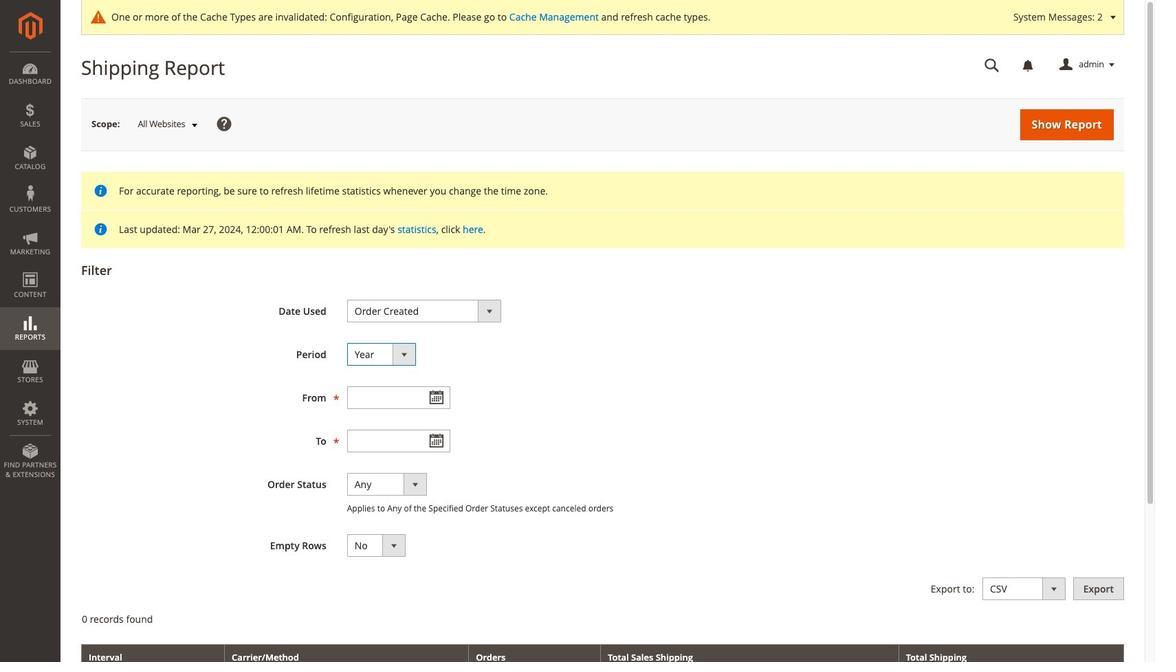 Task type: describe. For each thing, give the bounding box(es) containing it.
magento admin panel image
[[18, 12, 42, 40]]



Task type: locate. For each thing, give the bounding box(es) containing it.
None text field
[[975, 53, 1009, 77]]

None text field
[[347, 386, 450, 409], [347, 430, 450, 452], [347, 386, 450, 409], [347, 430, 450, 452]]

menu bar
[[0, 52, 61, 486]]



